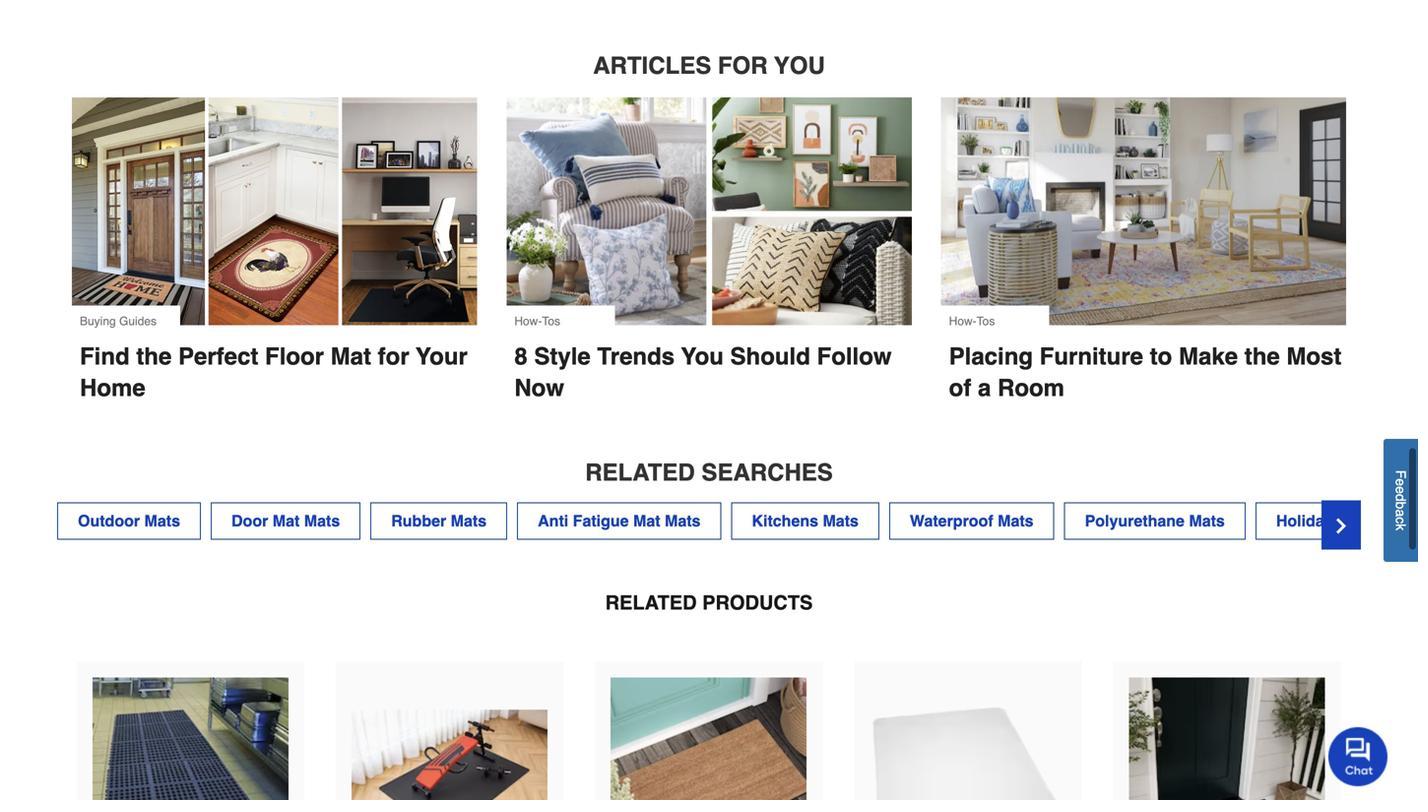 Task type: describe. For each thing, give the bounding box(es) containing it.
now
[[515, 375, 565, 402]]

8 style trends you should follow now
[[515, 343, 892, 402]]

waterproof
[[910, 512, 994, 531]]

make
[[1179, 343, 1238, 370]]

placing
[[949, 343, 1034, 370]]

how-tos link for trends
[[507, 97, 912, 337]]

mat
[[331, 343, 371, 370]]

home
[[80, 375, 145, 402]]

mat inside button
[[273, 512, 300, 531]]

3-ft x 4-ft clear rectangular indoor chair mat image
[[870, 678, 1066, 801]]

rubber
[[391, 512, 447, 531]]

related searches
[[585, 460, 833, 487]]

floor
[[265, 343, 324, 370]]

door
[[232, 512, 268, 531]]

f
[[1394, 471, 1409, 479]]

how- for placing
[[949, 315, 977, 328]]

2 e from the top
[[1394, 487, 1409, 494]]

polyurethane mats button
[[1065, 503, 1246, 540]]

buying
[[80, 315, 116, 329]]

kitchens
[[752, 512, 819, 531]]

find the perfect floor mat for your home link
[[72, 326, 477, 404]]

outdoor
[[78, 512, 140, 531]]

the inside find the perfect floor mat for your home
[[136, 343, 172, 370]]

3-ft x 3-ft interlocking black rectangular indoor or outdoor anti-fatigue mat image
[[93, 678, 289, 801]]

placing furniture to make the most of a room link
[[942, 325, 1347, 404]]

follow
[[817, 343, 892, 370]]

a inside 'placing furniture to make the most of a room'
[[978, 375, 991, 402]]

buying guides
[[80, 315, 157, 329]]

furniture
[[1040, 343, 1144, 370]]

f e e d b a c k button
[[1384, 439, 1419, 562]]

trends
[[597, 343, 675, 370]]

outdoor mats button
[[57, 503, 201, 540]]

how-tos link for to
[[942, 97, 1347, 337]]

mat inside "button"
[[634, 512, 661, 531]]

dark grey tile image
[[352, 678, 548, 801]]

holiday living mats button
[[1256, 503, 1419, 540]]

rubber mats
[[391, 512, 487, 531]]

tos for placing
[[977, 315, 995, 328]]

fatigue
[[573, 512, 629, 531]]

articles
[[593, 52, 712, 79]]

0 vertical spatial you
[[774, 52, 825, 79]]

d
[[1394, 494, 1409, 502]]

searches
[[702, 460, 833, 487]]

8 style trends you should follow now link
[[507, 325, 912, 404]]

2 mats from the left
[[304, 512, 340, 531]]

anti
[[538, 512, 569, 531]]

anti fatigue mat mats button
[[517, 503, 722, 540]]

chat invite button image
[[1329, 727, 1389, 787]]

mats inside "button"
[[665, 512, 701, 531]]

door mat mats
[[232, 512, 340, 531]]

c
[[1394, 517, 1409, 524]]

door mat mats button
[[211, 503, 361, 540]]

how-tos for 8
[[515, 315, 561, 328]]

k
[[1394, 524, 1409, 531]]

to
[[1150, 343, 1173, 370]]

6 mats from the left
[[998, 512, 1034, 531]]

a collage with a tan and black welcome mat, red and black rooster mat, and black chair mat. image
[[72, 97, 477, 326]]



Task type: vqa. For each thing, say whether or not it's contained in the screenshot.
'How-' for Placing
yes



Task type: locate. For each thing, give the bounding box(es) containing it.
tos up style
[[542, 315, 561, 328]]

mat right fatigue
[[634, 512, 661, 531]]

your
[[416, 343, 468, 370]]

1 horizontal spatial mat
[[634, 512, 661, 531]]

a up k
[[1394, 510, 1409, 517]]

1 horizontal spatial a
[[1394, 510, 1409, 517]]

the left most
[[1245, 343, 1281, 370]]

tos for 8
[[542, 315, 561, 328]]

mats down b
[[1389, 512, 1419, 531]]

mats right polyurethane
[[1190, 512, 1225, 531]]

a right of
[[978, 375, 991, 402]]

2 how-tos from the left
[[949, 315, 995, 328]]

how-tos up the placing
[[949, 315, 995, 328]]

you inside 8 style trends you should follow now
[[681, 343, 724, 370]]

1 how-tos from the left
[[515, 315, 561, 328]]

1 mat from the left
[[273, 512, 300, 531]]

1 horizontal spatial how-tos
[[949, 315, 995, 328]]

of
[[949, 375, 972, 402]]

8 mats from the left
[[1389, 512, 1419, 531]]

0 horizontal spatial you
[[681, 343, 724, 370]]

1 horizontal spatial you
[[774, 52, 825, 79]]

the
[[1245, 343, 1281, 370], [136, 343, 172, 370]]

1 horizontal spatial the
[[1245, 343, 1281, 370]]

placing furniture to make the most of a room
[[949, 343, 1342, 402]]

polyurethane
[[1085, 512, 1185, 531]]

outdoor mats
[[78, 512, 180, 531]]

mats right waterproof
[[998, 512, 1034, 531]]

mats inside 'button'
[[451, 512, 487, 531]]

guides
[[119, 315, 157, 329]]

buying guides link
[[72, 97, 477, 337]]

f e e d b a c k
[[1394, 471, 1409, 531]]

tos
[[542, 315, 561, 328], [977, 315, 995, 328]]

room
[[998, 375, 1065, 402]]

articles for you
[[593, 52, 825, 79]]

1 e from the top
[[1394, 479, 1409, 487]]

0 horizontal spatial the
[[136, 343, 172, 370]]

holiday living mats
[[1277, 512, 1419, 531]]

you
[[774, 52, 825, 79], [681, 343, 724, 370]]

products
[[703, 592, 813, 615]]

perfect
[[178, 343, 258, 370]]

mats
[[144, 512, 180, 531], [304, 512, 340, 531], [451, 512, 487, 531], [665, 512, 701, 531], [823, 512, 859, 531], [998, 512, 1034, 531], [1190, 512, 1225, 531], [1389, 512, 1419, 531]]

1 the from the left
[[1245, 343, 1281, 370]]

most
[[1287, 343, 1342, 370]]

e up b
[[1394, 487, 1409, 494]]

how-tos for placing
[[949, 315, 995, 328]]

rubber mats button
[[371, 503, 508, 540]]

find
[[80, 343, 130, 370]]

5 mats from the left
[[823, 512, 859, 531]]

b
[[1394, 502, 1409, 510]]

2 tos from the left
[[977, 315, 995, 328]]

mat
[[273, 512, 300, 531], [634, 512, 661, 531]]

style
[[534, 343, 591, 370]]

1 horizontal spatial tos
[[977, 315, 995, 328]]

kitchens mats
[[752, 512, 859, 531]]

living
[[1338, 512, 1384, 531]]

4 mats from the left
[[665, 512, 701, 531]]

mats down 'related searches'
[[665, 512, 701, 531]]

polyurethane mats
[[1085, 512, 1225, 531]]

0 horizontal spatial how-tos link
[[507, 97, 912, 337]]

tos up the placing
[[977, 315, 995, 328]]

2 how- from the left
[[949, 315, 977, 328]]

3 mats from the left
[[451, 512, 487, 531]]

0 horizontal spatial how-tos
[[515, 315, 561, 328]]

7 mats from the left
[[1190, 512, 1225, 531]]

e
[[1394, 479, 1409, 487], [1394, 487, 1409, 494]]

1 vertical spatial a
[[1394, 510, 1409, 517]]

1 horizontal spatial how-
[[949, 315, 977, 328]]

how-tos
[[515, 315, 561, 328], [949, 315, 995, 328]]

a inside button
[[1394, 510, 1409, 517]]

1 mats from the left
[[144, 512, 180, 531]]

0 horizontal spatial tos
[[542, 315, 561, 328]]

waterproof mats
[[910, 512, 1034, 531]]

0 horizontal spatial how-
[[515, 315, 542, 328]]

the inside 'placing furniture to make the most of a room'
[[1245, 343, 1281, 370]]

waterproof mats button
[[890, 503, 1055, 540]]

mats right rubber
[[451, 512, 487, 531]]

0 horizontal spatial mat
[[273, 512, 300, 531]]

mat right "door"
[[273, 512, 300, 531]]

mats inside button
[[823, 512, 859, 531]]

anti fatigue mat mats
[[538, 512, 701, 531]]

1 how-tos link from the left
[[507, 97, 912, 337]]

should
[[731, 343, 811, 370]]

a blue striped chair with pillows, a green wall with artwork and a patio sofa with pillows. image
[[507, 97, 912, 325]]

for
[[378, 343, 410, 370]]

8
[[515, 343, 528, 370]]

4-ft x 6-ft chocolate rectangular outdoor decorative welcome utility mat image
[[1130, 678, 1326, 801]]

a living room furniture arrangement with a white sofa, two brown wood chairs and a colorful rug. image
[[942, 97, 1347, 325]]

a
[[978, 375, 991, 402], [1394, 510, 1409, 517]]

1 tos from the left
[[542, 315, 561, 328]]

related
[[606, 592, 697, 615]]

mats right "door"
[[304, 512, 340, 531]]

2 the from the left
[[136, 343, 172, 370]]

1 horizontal spatial how-tos link
[[942, 97, 1347, 337]]

2 how-tos link from the left
[[942, 97, 1347, 337]]

related
[[585, 460, 695, 487]]

related products
[[606, 592, 813, 615]]

mats right outdoor
[[144, 512, 180, 531]]

you right for
[[774, 52, 825, 79]]

holiday
[[1277, 512, 1334, 531]]

0 vertical spatial a
[[978, 375, 991, 402]]

kitchens mats button
[[731, 503, 880, 540]]

how-
[[515, 315, 542, 328], [949, 315, 977, 328]]

how-tos up 8
[[515, 315, 561, 328]]

e up 'd'
[[1394, 479, 1409, 487]]

how-tos link
[[507, 97, 912, 337], [942, 97, 1347, 337]]

mats right kitchens
[[823, 512, 859, 531]]

how- up the placing
[[949, 315, 977, 328]]

you right 'trends'
[[681, 343, 724, 370]]

1 how- from the left
[[515, 315, 542, 328]]

for
[[718, 52, 768, 79]]

2 mat from the left
[[634, 512, 661, 531]]

1 vertical spatial you
[[681, 343, 724, 370]]

find the perfect floor mat for your home
[[80, 343, 468, 402]]

how- for 8
[[515, 315, 542, 328]]

2-ft x 3-ft natural rectangular indoor or outdoor door mat image
[[611, 678, 807, 801]]

0 horizontal spatial a
[[978, 375, 991, 402]]

the down guides
[[136, 343, 172, 370]]

how- up 8
[[515, 315, 542, 328]]



